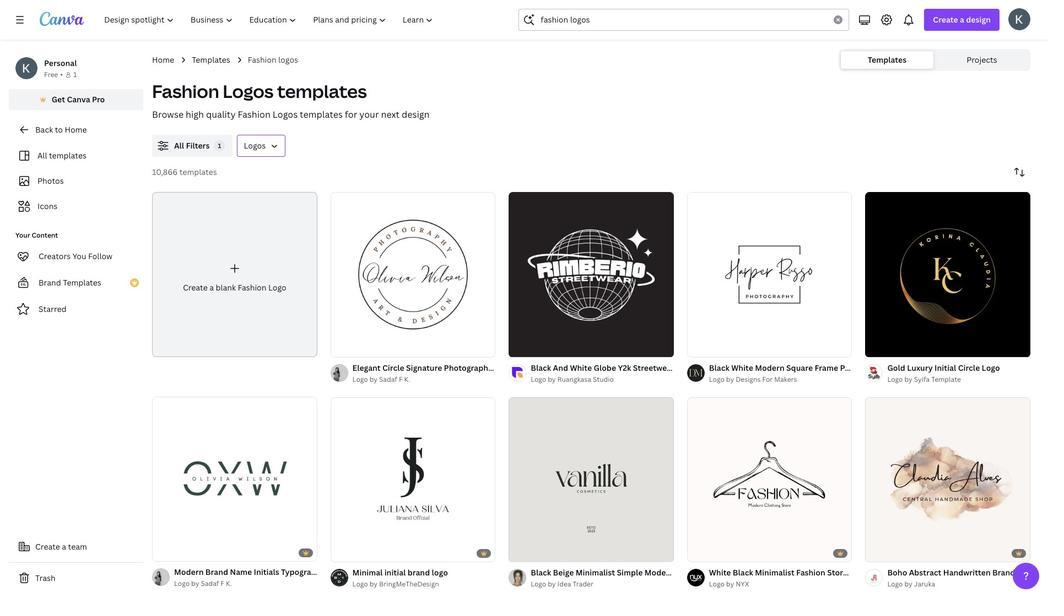 Task type: describe. For each thing, give the bounding box(es) containing it.
abstract
[[909, 568, 941, 579]]

by inside white black minimalist fashion store logo logo by nyx
[[726, 580, 734, 590]]

white black minimalist fashion store logo image
[[687, 398, 852, 563]]

all filters
[[174, 141, 210, 151]]

minimal initial brand logo link
[[352, 568, 448, 580]]

initial
[[935, 363, 956, 373]]

white inside white black minimalist fashion store logo logo by nyx
[[709, 568, 731, 579]]

designs
[[736, 375, 761, 384]]

trash
[[35, 574, 55, 584]]

create a blank fashion logo element
[[152, 192, 317, 357]]

by inside black beige minimalist simple modern typography vanilla cosmetics logo logo by idea trader
[[548, 580, 556, 590]]

boho abstract handwritten brand logo logo by jaruka
[[887, 568, 1035, 590]]

white inside black and white globe y2k streetwear logo logo by ruangkasa studio
[[570, 363, 592, 373]]

design inside dropdown button
[[966, 14, 991, 25]]

create a team button
[[9, 537, 143, 559]]

black white modern square frame photography logo link
[[709, 362, 909, 374]]

your content
[[15, 231, 58, 240]]

creators you follow
[[39, 251, 112, 262]]

•
[[60, 70, 63, 79]]

1 of 2
[[695, 549, 710, 558]]

modern brand name initials typography logo logo by sadaf f k.
[[174, 568, 345, 589]]

create a blank fashion logo
[[183, 283, 286, 293]]

photos link
[[15, 171, 137, 192]]

fashion inside white black minimalist fashion store logo logo by nyx
[[796, 568, 825, 579]]

home link
[[152, 54, 174, 66]]

follow
[[88, 251, 112, 262]]

back to home link
[[9, 119, 143, 141]]

canva
[[67, 94, 90, 105]]

icons link
[[15, 196, 137, 217]]

Search search field
[[541, 9, 827, 30]]

create a team
[[35, 542, 87, 553]]

simple
[[617, 568, 643, 579]]

a for design
[[960, 14, 964, 25]]

logos
[[278, 55, 298, 65]]

brand
[[408, 568, 430, 579]]

elegant circle signature photography logo logo by sadaf f k.
[[352, 363, 513, 384]]

brand templates link
[[9, 272, 143, 294]]

modern inside black white modern square frame photography logo logo by designs for makers
[[755, 363, 785, 373]]

Sort by button
[[1008, 161, 1030, 183]]

and
[[553, 363, 568, 373]]

minimal initial brand logo image
[[330, 398, 495, 563]]

logo by idea trader link
[[531, 580, 674, 591]]

top level navigation element
[[97, 9, 443, 31]]

kendall parks image
[[1008, 8, 1030, 30]]

k. inside modern brand name initials typography logo logo by sadaf f k.
[[226, 580, 232, 589]]

white black minimalist fashion store logo link
[[709, 568, 868, 580]]

black for black beige minimalist simple modern typography vanilla cosmetics logo
[[531, 568, 551, 579]]

cosmetics
[[749, 568, 788, 579]]

gold luxury initial circle logo link
[[887, 362, 1000, 374]]

next
[[381, 109, 400, 121]]

fashion left logos
[[248, 55, 276, 65]]

black for black and white globe y2k streetwear logo
[[531, 363, 551, 373]]

square
[[786, 363, 813, 373]]

content
[[32, 231, 58, 240]]

white black minimalist fashion store logo logo by nyx
[[709, 568, 868, 590]]

get canva pro
[[52, 94, 105, 105]]

creators
[[39, 251, 71, 262]]

starred
[[39, 304, 66, 315]]

logo by syifa template link
[[887, 374, 1000, 386]]

create for create a design
[[933, 14, 958, 25]]

elegant circle signature photography logo image
[[330, 192, 495, 357]]

logo by sadaf f k. link for signature
[[352, 374, 495, 385]]

templates left for
[[300, 109, 343, 121]]

elegant
[[352, 363, 381, 373]]

logo by designs for makers link
[[709, 374, 852, 385]]

studio
[[593, 375, 614, 384]]

logo by jaruka link
[[887, 580, 1030, 591]]

personal
[[44, 58, 77, 68]]

you
[[73, 251, 86, 262]]

minimalist for fashion
[[755, 568, 794, 579]]

gold luxury initial circle logo image
[[865, 192, 1030, 357]]

creators you follow link
[[9, 246, 143, 268]]

templates down filters
[[179, 167, 217, 177]]

1 for 1 of 2
[[695, 549, 698, 558]]

sadaf inside modern brand name initials typography logo logo by sadaf f k.
[[201, 580, 219, 589]]

fashion right the blank
[[238, 283, 266, 293]]

elegant circle signature photography logo link
[[352, 362, 513, 374]]

pro
[[92, 94, 105, 105]]

logo
[[432, 568, 448, 579]]

by inside 'elegant circle signature photography logo logo by sadaf f k.'
[[370, 375, 377, 384]]

by inside minimal initial brand logo logo by bringmethedesign
[[370, 580, 377, 590]]

get
[[52, 94, 65, 105]]

minimal initial brand logo logo by bringmethedesign
[[352, 568, 448, 590]]

logo by nyx link
[[709, 580, 852, 591]]

signature
[[406, 363, 442, 373]]

fashion up the logos button
[[238, 109, 270, 121]]

logo by ruangkasa studio link
[[531, 374, 674, 386]]

logos inside button
[[244, 141, 266, 151]]

typography inside black beige minimalist simple modern typography vanilla cosmetics logo logo by idea trader
[[676, 568, 720, 579]]

your
[[15, 231, 30, 240]]

templates down back to home
[[49, 150, 86, 161]]

1 of 2 link
[[687, 398, 852, 563]]



Task type: locate. For each thing, give the bounding box(es) containing it.
2 horizontal spatial brand
[[992, 568, 1015, 579]]

typography right initials
[[281, 568, 325, 578]]

brand
[[39, 278, 61, 288], [205, 568, 228, 578], [992, 568, 1015, 579]]

black for black white modern square frame photography logo
[[709, 363, 730, 373]]

2 minimalist from the left
[[576, 568, 615, 579]]

logos right 1 filter options selected element
[[244, 141, 266, 151]]

black white modern square frame photography logo logo by designs for makers
[[709, 363, 909, 384]]

0 vertical spatial create
[[933, 14, 958, 25]]

2 vertical spatial 1
[[695, 549, 698, 558]]

10,866 templates
[[152, 167, 217, 177]]

1 left of
[[695, 549, 698, 558]]

1 photography from the left
[[444, 363, 493, 373]]

0 vertical spatial a
[[960, 14, 964, 25]]

design inside fashion logos templates browse high quality fashion logos templates for your next design
[[402, 109, 429, 121]]

beige
[[553, 568, 574, 579]]

jaruka
[[914, 580, 935, 590]]

a left the blank
[[210, 283, 214, 293]]

1 right filters
[[218, 142, 221, 150]]

design up projects
[[966, 14, 991, 25]]

sadaf inside 'elegant circle signature photography logo logo by sadaf f k.'
[[379, 375, 397, 384]]

logos up the logos button
[[273, 109, 298, 121]]

circle right "initial"
[[958, 363, 980, 373]]

0 horizontal spatial a
[[62, 542, 66, 553]]

2 horizontal spatial 1
[[695, 549, 698, 558]]

minimalist for simple
[[576, 568, 615, 579]]

1 horizontal spatial minimalist
[[755, 568, 794, 579]]

create
[[933, 14, 958, 25], [183, 283, 208, 293], [35, 542, 60, 553]]

black white modern square frame photography logo image
[[687, 192, 852, 357]]

1 vertical spatial k.
[[226, 580, 232, 589]]

0 vertical spatial logos
[[223, 79, 274, 103]]

sadaf down modern brand name initials typography logo link
[[201, 580, 219, 589]]

boho
[[887, 568, 907, 579]]

fashion up high
[[152, 79, 219, 103]]

2 vertical spatial logos
[[244, 141, 266, 151]]

create for create a team
[[35, 542, 60, 553]]

trash link
[[9, 568, 143, 590]]

modern brand name initials typography logo image
[[152, 397, 317, 562]]

black and white globe y2k streetwear logo image
[[509, 192, 674, 357]]

photography inside 'elegant circle signature photography logo logo by sadaf f k.'
[[444, 363, 493, 373]]

modern inside black beige minimalist simple modern typography vanilla cosmetics logo logo by idea trader
[[645, 568, 674, 579]]

photos
[[37, 176, 64, 186]]

gold
[[887, 363, 905, 373]]

by inside gold luxury initial circle logo logo by syifa template
[[904, 375, 912, 384]]

2
[[707, 549, 710, 558]]

0 vertical spatial f
[[399, 375, 403, 384]]

create a design
[[933, 14, 991, 25]]

2 horizontal spatial a
[[960, 14, 964, 25]]

create for create a blank fashion logo
[[183, 283, 208, 293]]

2 vertical spatial a
[[62, 542, 66, 553]]

1 vertical spatial design
[[402, 109, 429, 121]]

filters
[[186, 141, 210, 151]]

a
[[960, 14, 964, 25], [210, 283, 214, 293], [62, 542, 66, 553]]

create left the blank
[[183, 283, 208, 293]]

1 horizontal spatial templates
[[192, 55, 230, 65]]

minimalist up logo by nyx link
[[755, 568, 794, 579]]

logos up quality
[[223, 79, 274, 103]]

initial
[[384, 568, 406, 579]]

1 horizontal spatial create
[[183, 283, 208, 293]]

k. down name
[[226, 580, 232, 589]]

home inside "link"
[[65, 125, 87, 135]]

idea
[[557, 580, 571, 590]]

black inside black and white globe y2k streetwear logo logo by ruangkasa studio
[[531, 363, 551, 373]]

1 horizontal spatial modern
[[645, 568, 674, 579]]

templates up for
[[277, 79, 367, 103]]

logo by sadaf f k. link down name
[[174, 579, 317, 590]]

1 vertical spatial f
[[221, 580, 224, 589]]

logos
[[223, 79, 274, 103], [273, 109, 298, 121], [244, 141, 266, 151]]

1 vertical spatial 1
[[218, 142, 221, 150]]

modern up for
[[755, 363, 785, 373]]

0 horizontal spatial photography
[[444, 363, 493, 373]]

black
[[709, 363, 730, 373], [531, 363, 551, 373], [733, 568, 753, 579], [531, 568, 551, 579]]

by inside black and white globe y2k streetwear logo logo by ruangkasa studio
[[548, 375, 556, 384]]

to
[[55, 125, 63, 135]]

0 horizontal spatial all
[[37, 150, 47, 161]]

logo by sadaf f k. link for name
[[174, 579, 317, 590]]

photography right signature at the bottom left
[[444, 363, 493, 373]]

design right next
[[402, 109, 429, 121]]

0 vertical spatial design
[[966, 14, 991, 25]]

fashion logos templates browse high quality fashion logos templates for your next design
[[152, 79, 429, 121]]

frame
[[815, 363, 838, 373]]

home right to
[[65, 125, 87, 135]]

2 vertical spatial create
[[35, 542, 60, 553]]

globe
[[594, 363, 616, 373]]

back
[[35, 125, 53, 135]]

1 horizontal spatial design
[[966, 14, 991, 25]]

high
[[186, 109, 204, 121]]

free •
[[44, 70, 63, 79]]

create left team
[[35, 542, 60, 553]]

1 vertical spatial logos
[[273, 109, 298, 121]]

projects
[[967, 55, 997, 65]]

modern left name
[[174, 568, 204, 578]]

all
[[174, 141, 184, 151], [37, 150, 47, 161]]

quality
[[206, 109, 236, 121]]

bringmethedesign
[[379, 580, 439, 590]]

of
[[699, 549, 706, 558]]

y2k
[[618, 363, 631, 373]]

black and white globe y2k streetwear logo logo by ruangkasa studio
[[531, 363, 695, 384]]

1 horizontal spatial k.
[[404, 375, 410, 384]]

0 horizontal spatial sadaf
[[201, 580, 219, 589]]

trader
[[573, 580, 593, 590]]

all for all templates
[[37, 150, 47, 161]]

logos button
[[237, 135, 286, 157]]

0 horizontal spatial brand
[[39, 278, 61, 288]]

0 horizontal spatial create
[[35, 542, 60, 553]]

a left team
[[62, 542, 66, 553]]

0 horizontal spatial logo by sadaf f k. link
[[174, 579, 317, 590]]

streetwear
[[633, 363, 674, 373]]

all left filters
[[174, 141, 184, 151]]

0 horizontal spatial white
[[570, 363, 592, 373]]

all templates
[[37, 150, 86, 161]]

browse
[[152, 109, 184, 121]]

free
[[44, 70, 58, 79]]

2 horizontal spatial create
[[933, 14, 958, 25]]

vanilla
[[722, 568, 747, 579]]

1 vertical spatial a
[[210, 283, 214, 293]]

1 horizontal spatial sadaf
[[379, 375, 397, 384]]

1 right '•'
[[73, 70, 77, 79]]

black inside black white modern square frame photography logo logo by designs for makers
[[709, 363, 730, 373]]

1 vertical spatial create
[[183, 283, 208, 293]]

luxury
[[907, 363, 933, 373]]

icons
[[37, 201, 57, 212]]

black inside white black minimalist fashion store logo logo by nyx
[[733, 568, 753, 579]]

gold luxury initial circle logo logo by syifa template
[[887, 363, 1000, 384]]

1 horizontal spatial typography
[[676, 568, 720, 579]]

0 vertical spatial sadaf
[[379, 375, 397, 384]]

None search field
[[519, 9, 849, 31]]

circle inside gold luxury initial circle logo logo by syifa template
[[958, 363, 980, 373]]

brand inside boho abstract handwritten brand logo logo by jaruka
[[992, 568, 1015, 579]]

1 vertical spatial logo by sadaf f k. link
[[174, 579, 317, 590]]

logo by sadaf f k. link down signature at the bottom left
[[352, 374, 495, 385]]

modern
[[755, 363, 785, 373], [174, 568, 204, 578], [645, 568, 674, 579]]

circle inside 'elegant circle signature photography logo logo by sadaf f k.'
[[382, 363, 404, 373]]

by inside black white modern square frame photography logo logo by designs for makers
[[726, 375, 734, 384]]

0 horizontal spatial 1
[[73, 70, 77, 79]]

1 horizontal spatial photography
[[840, 363, 889, 373]]

blank
[[216, 283, 236, 293]]

1 horizontal spatial logo by sadaf f k. link
[[352, 374, 495, 385]]

f inside modern brand name initials typography logo logo by sadaf f k.
[[221, 580, 224, 589]]

templates link
[[192, 54, 230, 66]]

get canva pro button
[[9, 89, 143, 110]]

2 photography from the left
[[840, 363, 889, 373]]

all down back
[[37, 150, 47, 161]]

a up projects link
[[960, 14, 964, 25]]

create a design button
[[924, 9, 1000, 31]]

2 horizontal spatial templates
[[868, 55, 907, 65]]

0 vertical spatial 1
[[73, 70, 77, 79]]

0 horizontal spatial typography
[[281, 568, 325, 578]]

typography
[[281, 568, 325, 578], [676, 568, 720, 579]]

minimalist inside black beige minimalist simple modern typography vanilla cosmetics logo logo by idea trader
[[576, 568, 615, 579]]

typography down of
[[676, 568, 720, 579]]

a for team
[[62, 542, 66, 553]]

boho abstract handwritten brand logo image
[[865, 398, 1030, 563]]

1 for 1 filter options selected element
[[218, 142, 221, 150]]

black beige minimalist simple modern typography vanilla cosmetics logo link
[[531, 568, 808, 580]]

starred link
[[9, 299, 143, 321]]

circle right the elegant
[[382, 363, 404, 373]]

f inside 'elegant circle signature photography logo logo by sadaf f k.'
[[399, 375, 403, 384]]

1 vertical spatial home
[[65, 125, 87, 135]]

fashion
[[248, 55, 276, 65], [152, 79, 219, 103], [238, 109, 270, 121], [238, 283, 266, 293], [796, 568, 825, 579]]

1 filter options selected element
[[214, 141, 225, 152]]

1 horizontal spatial white
[[709, 568, 731, 579]]

logo
[[268, 283, 286, 293], [494, 363, 513, 373], [890, 363, 909, 373], [676, 363, 695, 373], [982, 363, 1000, 373], [352, 375, 368, 384], [709, 375, 725, 384], [531, 375, 546, 384], [887, 375, 903, 384], [327, 568, 345, 578], [849, 568, 868, 579], [790, 568, 808, 579], [1017, 568, 1035, 579], [174, 580, 190, 589], [352, 580, 368, 590], [709, 580, 725, 590], [531, 580, 546, 590], [887, 580, 903, 590]]

sadaf down the elegant
[[379, 375, 397, 384]]

initials
[[254, 568, 279, 578]]

brand left name
[[205, 568, 228, 578]]

syifa
[[914, 375, 930, 384]]

typography inside modern brand name initials typography logo logo by sadaf f k.
[[281, 568, 325, 578]]

a inside button
[[62, 542, 66, 553]]

0 horizontal spatial templates
[[63, 278, 101, 288]]

team
[[68, 542, 87, 553]]

2 circle from the left
[[958, 363, 980, 373]]

design
[[966, 14, 991, 25], [402, 109, 429, 121]]

minimal
[[352, 568, 383, 579]]

f
[[399, 375, 403, 384], [221, 580, 224, 589]]

k. down signature at the bottom left
[[404, 375, 410, 384]]

1 inside 1 filter options selected element
[[218, 142, 221, 150]]

brand up starred
[[39, 278, 61, 288]]

modern brand name initials typography logo link
[[174, 567, 345, 579]]

for
[[345, 109, 357, 121]]

minimalist up logo by idea trader link
[[576, 568, 615, 579]]

minimalist inside white black minimalist fashion store logo logo by nyx
[[755, 568, 794, 579]]

create inside button
[[35, 542, 60, 553]]

0 horizontal spatial modern
[[174, 568, 204, 578]]

brand right handwritten
[[992, 568, 1015, 579]]

black beige minimalist simple modern typography vanilla cosmetics logo image
[[509, 398, 674, 563]]

brand inside modern brand name initials typography logo logo by sadaf f k.
[[205, 568, 228, 578]]

0 horizontal spatial minimalist
[[576, 568, 615, 579]]

1 horizontal spatial a
[[210, 283, 214, 293]]

a inside dropdown button
[[960, 14, 964, 25]]

photography
[[444, 363, 493, 373], [840, 363, 889, 373]]

minimalist
[[755, 568, 794, 579], [576, 568, 615, 579]]

all templates link
[[15, 145, 137, 166]]

0 vertical spatial k.
[[404, 375, 410, 384]]

k. inside 'elegant circle signature photography logo logo by sadaf f k.'
[[404, 375, 410, 384]]

for
[[762, 375, 773, 384]]

1 inside 1 of 2 link
[[695, 549, 698, 558]]

black and white globe y2k streetwear logo link
[[531, 362, 695, 374]]

photography inside black white modern square frame photography logo logo by designs for makers
[[840, 363, 889, 373]]

all for all filters
[[174, 141, 184, 151]]

f down elegant circle signature photography logo link
[[399, 375, 403, 384]]

1 horizontal spatial home
[[152, 55, 174, 65]]

1 minimalist from the left
[[755, 568, 794, 579]]

create inside dropdown button
[[933, 14, 958, 25]]

create a blank fashion logo link
[[152, 192, 317, 357]]

0 horizontal spatial home
[[65, 125, 87, 135]]

modern inside modern brand name initials typography logo logo by sadaf f k.
[[174, 568, 204, 578]]

create up projects link
[[933, 14, 958, 25]]

0 vertical spatial logo by sadaf f k. link
[[352, 374, 495, 385]]

2 horizontal spatial white
[[731, 363, 753, 373]]

2 horizontal spatial modern
[[755, 363, 785, 373]]

store
[[827, 568, 848, 579]]

photography right frame
[[840, 363, 889, 373]]

0 horizontal spatial circle
[[382, 363, 404, 373]]

home
[[152, 55, 174, 65], [65, 125, 87, 135]]

template
[[931, 375, 961, 384]]

fashion left store
[[796, 568, 825, 579]]

1 circle from the left
[[382, 363, 404, 373]]

white up designs
[[731, 363, 753, 373]]

1 horizontal spatial brand
[[205, 568, 228, 578]]

modern right simple
[[645, 568, 674, 579]]

1 vertical spatial sadaf
[[201, 580, 219, 589]]

handwritten
[[943, 568, 991, 579]]

1 horizontal spatial all
[[174, 141, 184, 151]]

a for blank
[[210, 283, 214, 293]]

f down modern brand name initials typography logo link
[[221, 580, 224, 589]]

0 vertical spatial home
[[152, 55, 174, 65]]

0 horizontal spatial design
[[402, 109, 429, 121]]

white inside black white modern square frame photography logo logo by designs for makers
[[731, 363, 753, 373]]

home left templates link at the top of the page
[[152, 55, 174, 65]]

1 horizontal spatial circle
[[958, 363, 980, 373]]

fashion logos
[[248, 55, 298, 65]]

0 horizontal spatial f
[[221, 580, 224, 589]]

logo inside minimal initial brand logo logo by bringmethedesign
[[352, 580, 368, 590]]

by inside modern brand name initials typography logo logo by sadaf f k.
[[191, 580, 199, 589]]

black inside black beige minimalist simple modern typography vanilla cosmetics logo logo by idea trader
[[531, 568, 551, 579]]

back to home
[[35, 125, 87, 135]]

1 horizontal spatial f
[[399, 375, 403, 384]]

brand templates
[[39, 278, 101, 288]]

by inside boho abstract handwritten brand logo logo by jaruka
[[904, 580, 912, 590]]

white up ruangkasa
[[570, 363, 592, 373]]

0 horizontal spatial k.
[[226, 580, 232, 589]]

1 horizontal spatial 1
[[218, 142, 221, 150]]

white down 2
[[709, 568, 731, 579]]



Task type: vqa. For each thing, say whether or not it's contained in the screenshot.
Menu
no



